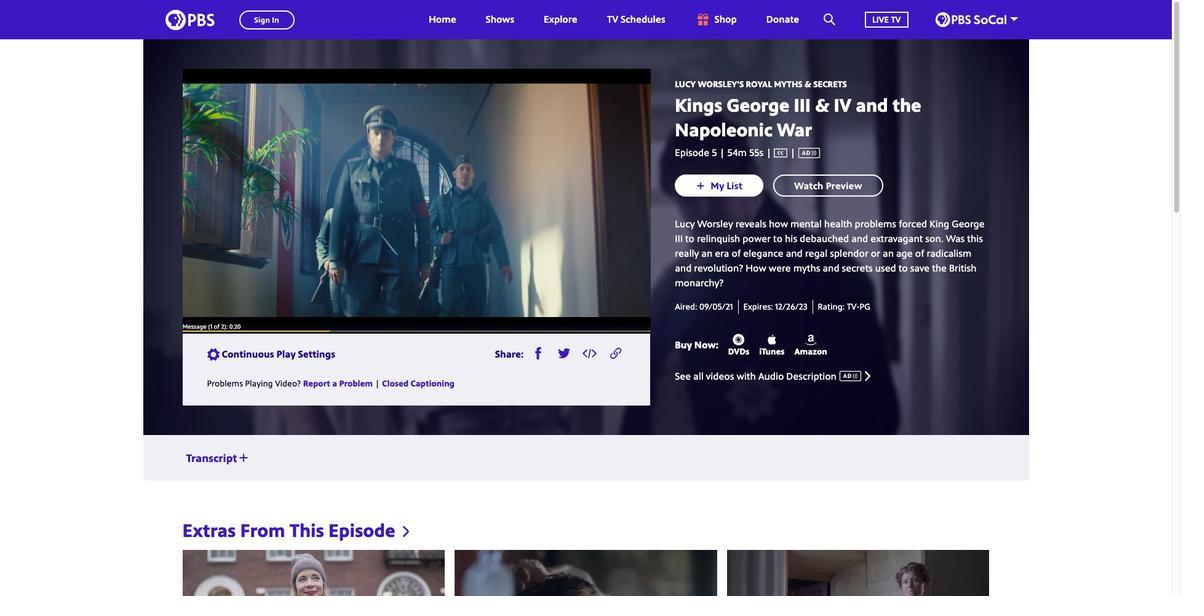 Task type: vqa. For each thing, say whether or not it's contained in the screenshot.
SHOP
yes



Task type: describe. For each thing, give the bounding box(es) containing it.
settings
[[298, 348, 335, 361]]

revolution?
[[694, 262, 743, 275]]

continuous play settings
[[222, 348, 335, 361]]

and inside lucy worsley's royal myths & secrets kings george iii & iv and the napoleonic war
[[856, 92, 888, 117]]

itunes link
[[759, 334, 785, 358]]

problems
[[207, 378, 243, 389]]

really
[[675, 247, 699, 260]]

royal
[[746, 78, 772, 90]]

video thumbnail: lucy worsley's royal myths & secrets ep 5 preview | kings george iii & iv and the napoleonic war image
[[182, 551, 445, 597]]

and down regal
[[823, 262, 840, 275]]

buy now:
[[675, 339, 719, 352]]

worsley
[[697, 217, 733, 231]]

expires:         12/26/23
[[744, 301, 808, 313]]

shop
[[715, 13, 737, 26]]

amazon
[[795, 346, 827, 357]]

myths
[[774, 78, 803, 90]]

shows link
[[473, 0, 527, 39]]

debauched
[[800, 232, 849, 246]]

video?
[[275, 378, 301, 389]]

reveals
[[736, 217, 767, 231]]

search image
[[824, 14, 836, 25]]

video thumbnail: lucy worsley's royal myths & secrets a secret royal wedding image
[[727, 551, 990, 597]]

lucy for power
[[675, 217, 695, 231]]

and down the his
[[786, 247, 803, 260]]

tv-
[[847, 301, 860, 313]]

0 horizontal spatial &
[[805, 78, 811, 90]]

5
[[712, 146, 717, 160]]

2 an from the left
[[883, 247, 894, 260]]

donate link
[[754, 0, 812, 39]]

lucy worsley reveals how mental health problems forced king george iii to relinquish power to his debauched and extravagant son. was this really an era of elegance and regal splendor or an age of radicalism and revolution? how were myths and secrets used to save the british monarchy?
[[675, 217, 985, 290]]

see
[[675, 370, 691, 383]]

age
[[896, 247, 913, 260]]

secrets
[[842, 262, 873, 275]]

extras from this episode
[[182, 518, 395, 543]]

health
[[824, 217, 853, 231]]

1 horizontal spatial tv
[[891, 13, 901, 25]]

videos
[[706, 370, 734, 383]]

aired:
[[675, 301, 697, 313]]

how
[[746, 262, 767, 275]]

iv
[[834, 92, 852, 117]]

napoleonic
[[675, 117, 773, 142]]

pbs image
[[165, 6, 214, 34]]

monarchy?
[[675, 276, 724, 290]]

playing
[[245, 378, 273, 389]]

forced
[[899, 217, 927, 231]]

and down "really"
[[675, 262, 692, 275]]

pg
[[860, 301, 871, 313]]

extravagant
[[871, 232, 923, 246]]

1 vertical spatial episode
[[329, 518, 395, 543]]

or
[[871, 247, 881, 260]]

lucy for napoleonic
[[675, 78, 696, 90]]

see all videos with audio description link
[[675, 367, 990, 386]]

0 horizontal spatial tv
[[607, 13, 618, 26]]

mental
[[791, 217, 822, 231]]

regal
[[805, 247, 828, 260]]

myths
[[794, 262, 820, 275]]

55s
[[749, 146, 764, 160]]

dvds link
[[728, 334, 750, 358]]

british
[[949, 262, 977, 275]]

live
[[873, 13, 889, 25]]

report a problem button
[[303, 376, 373, 391]]

kings
[[675, 92, 723, 117]]

from
[[240, 518, 285, 543]]

explore
[[544, 13, 578, 26]]

2 of from the left
[[915, 247, 924, 260]]

1 horizontal spatial &
[[815, 92, 830, 117]]

his
[[785, 232, 797, 246]]

how
[[769, 217, 788, 231]]

problem
[[339, 378, 373, 389]]

itunes
[[759, 346, 785, 357]]

shows
[[486, 13, 514, 26]]

power
[[743, 232, 771, 246]]

amazon link
[[795, 334, 827, 358]]

this
[[967, 232, 983, 246]]

audio
[[758, 370, 784, 383]]

description
[[787, 370, 837, 383]]

this
[[290, 518, 324, 543]]

share:
[[495, 348, 524, 361]]

home link
[[417, 0, 469, 39]]

george inside lucy worsley's royal myths & secrets kings george iii & iv and the napoleonic war
[[727, 92, 790, 117]]

buy
[[675, 339, 692, 352]]

problems playing video? report a problem | closed captioning
[[207, 378, 455, 389]]

splendor
[[830, 247, 869, 260]]

episode 5 | 54m 55s
[[675, 146, 764, 160]]

lucy worsley's royal myths & secrets link
[[675, 78, 847, 90]]

0 vertical spatial episode
[[675, 146, 710, 160]]



Task type: locate. For each thing, give the bounding box(es) containing it.
0 horizontal spatial iii
[[675, 232, 683, 246]]

|
[[720, 146, 725, 160], [764, 146, 774, 160], [788, 146, 798, 160], [375, 378, 380, 389]]

live tv
[[873, 13, 901, 25]]

radicalism
[[927, 247, 972, 260]]

transcript button
[[182, 450, 252, 466]]

| left closed
[[375, 378, 380, 389]]

09/05/21
[[700, 301, 733, 313]]

1 horizontal spatial an
[[883, 247, 894, 260]]

explore link
[[532, 0, 590, 39]]

1 horizontal spatial iii
[[794, 92, 811, 117]]

transcript
[[186, 451, 237, 466]]

used
[[875, 262, 896, 275]]

relinquish
[[697, 232, 740, 246]]

lucy up kings
[[675, 78, 696, 90]]

see all videos with audio description
[[675, 370, 837, 383]]

1 horizontal spatial the
[[932, 262, 947, 275]]

rating:
[[818, 301, 845, 313]]

0 vertical spatial lucy
[[675, 78, 696, 90]]

extras
[[182, 518, 236, 543]]

with
[[737, 370, 756, 383]]

shop link
[[683, 0, 749, 39]]

the inside lucy worsley reveals how mental health problems forced king george iii to relinquish power to his debauched and extravagant son. was this really an era of elegance and regal splendor or an age of radicalism and revolution? how were myths and secrets used to save the british monarchy?
[[932, 262, 947, 275]]

to up "really"
[[685, 232, 695, 246]]

rating: tv-pg
[[818, 301, 871, 313]]

home
[[429, 13, 456, 26]]

and up splendor
[[852, 232, 868, 246]]

the inside lucy worsley's royal myths & secrets kings george iii & iv and the napoleonic war
[[893, 92, 922, 117]]

elegance
[[743, 247, 784, 260]]

george up this in the top right of the page
[[952, 217, 985, 231]]

1 vertical spatial the
[[932, 262, 947, 275]]

were
[[769, 262, 791, 275]]

play
[[277, 348, 296, 361]]

| right 54m
[[764, 146, 774, 160]]

and right iv
[[856, 92, 888, 117]]

donate
[[767, 13, 799, 26]]

lucy up "really"
[[675, 217, 695, 231]]

lucy inside lucy worsley's royal myths & secrets kings george iii & iv and the napoleonic war
[[675, 78, 696, 90]]

was
[[946, 232, 965, 246]]

episode left 5
[[675, 146, 710, 160]]

save
[[910, 262, 930, 275]]

1 vertical spatial iii
[[675, 232, 683, 246]]

iii up "really"
[[675, 232, 683, 246]]

all
[[693, 370, 704, 383]]

george down royal
[[727, 92, 790, 117]]

to left the his
[[773, 232, 783, 246]]

an right the or
[[883, 247, 894, 260]]

&
[[805, 78, 811, 90], [815, 92, 830, 117]]

tv schedules
[[607, 13, 665, 26]]

0 vertical spatial iii
[[794, 92, 811, 117]]

& left iv
[[815, 92, 830, 117]]

era
[[715, 247, 729, 260]]

of right era
[[732, 247, 741, 260]]

the
[[893, 92, 922, 117], [932, 262, 947, 275]]

worsley's
[[698, 78, 744, 90]]

episode right this
[[329, 518, 395, 543]]

closed captioning link
[[382, 378, 455, 389]]

| right 5
[[720, 146, 725, 160]]

to
[[685, 232, 695, 246], [773, 232, 783, 246], [899, 262, 908, 275]]

0 horizontal spatial episode
[[329, 518, 395, 543]]

extras from this episode link
[[182, 518, 409, 543]]

report
[[303, 378, 330, 389]]

to down age
[[899, 262, 908, 275]]

0 horizontal spatial the
[[893, 92, 922, 117]]

iii inside lucy worsley's royal myths & secrets kings george iii & iv and the napoleonic war
[[794, 92, 811, 117]]

problems
[[855, 217, 897, 231]]

captioning
[[411, 378, 455, 389]]

and
[[856, 92, 888, 117], [852, 232, 868, 246], [786, 247, 803, 260], [675, 262, 692, 275], [823, 262, 840, 275]]

an left era
[[702, 247, 713, 260]]

lucy inside lucy worsley reveals how mental health problems forced king george iii to relinquish power to his debauched and extravagant son. was this really an era of elegance and regal splendor or an age of radicalism and revolution? how were myths and secrets used to save the british monarchy?
[[675, 217, 695, 231]]

& right myths
[[805, 78, 811, 90]]

0 horizontal spatial an
[[702, 247, 713, 260]]

1 lucy from the top
[[675, 78, 696, 90]]

tv
[[607, 13, 618, 26], [891, 13, 901, 25]]

george
[[727, 92, 790, 117], [952, 217, 985, 231]]

a
[[332, 378, 337, 389]]

iii down myths
[[794, 92, 811, 117]]

secrets
[[814, 78, 847, 90]]

an
[[702, 247, 713, 260], [883, 247, 894, 260]]

2 horizontal spatial to
[[899, 262, 908, 275]]

1 horizontal spatial to
[[773, 232, 783, 246]]

son.
[[926, 232, 944, 246]]

54m
[[728, 146, 747, 160]]

of up the 'save'
[[915, 247, 924, 260]]

0 vertical spatial george
[[727, 92, 790, 117]]

lucy worsley's royal myths & secrets kings george iii & iv and the napoleonic war
[[675, 78, 922, 142]]

live tv link
[[853, 0, 921, 39]]

1 vertical spatial lucy
[[675, 217, 695, 231]]

pbs socal | kcet image
[[936, 12, 1006, 27]]

twitter image
[[558, 348, 571, 360]]

tv right live
[[891, 13, 901, 25]]

1 horizontal spatial episode
[[675, 146, 710, 160]]

0 vertical spatial the
[[893, 92, 922, 117]]

schedules
[[621, 13, 665, 26]]

of
[[732, 247, 741, 260], [915, 247, 924, 260]]

facebook image
[[532, 348, 545, 360]]

1 horizontal spatial george
[[952, 217, 985, 231]]

war
[[777, 117, 812, 142]]

dvds
[[728, 346, 750, 357]]

1 vertical spatial george
[[952, 217, 985, 231]]

tv schedules link
[[595, 0, 678, 39]]

george inside lucy worsley reveals how mental health problems forced king george iii to relinquish power to his debauched and extravagant son. was this really an era of elegance and regal splendor or an age of radicalism and revolution? how were myths and secrets used to save the british monarchy?
[[952, 217, 985, 231]]

continuous
[[222, 348, 274, 361]]

0 vertical spatial &
[[805, 78, 811, 90]]

video thumbnail: lucy worsley's royal myths & secrets the madness of king george iii image
[[455, 551, 717, 597]]

1 an from the left
[[702, 247, 713, 260]]

closed
[[382, 378, 409, 389]]

0 horizontal spatial of
[[732, 247, 741, 260]]

| down war
[[788, 146, 798, 160]]

1 horizontal spatial of
[[915, 247, 924, 260]]

2 lucy from the top
[[675, 217, 695, 231]]

iii
[[794, 92, 811, 117], [675, 232, 683, 246]]

iii inside lucy worsley reveals how mental health problems forced king george iii to relinquish power to his debauched and extravagant son. was this really an era of elegance and regal splendor or an age of radicalism and revolution? how were myths and secrets used to save the british monarchy?
[[675, 232, 683, 246]]

1 of from the left
[[732, 247, 741, 260]]

king
[[930, 217, 950, 231]]

0 horizontal spatial to
[[685, 232, 695, 246]]

tv left schedules
[[607, 13, 618, 26]]

now:
[[695, 339, 719, 352]]

1 vertical spatial &
[[815, 92, 830, 117]]

0 horizontal spatial george
[[727, 92, 790, 117]]

expires:
[[744, 301, 773, 313]]



